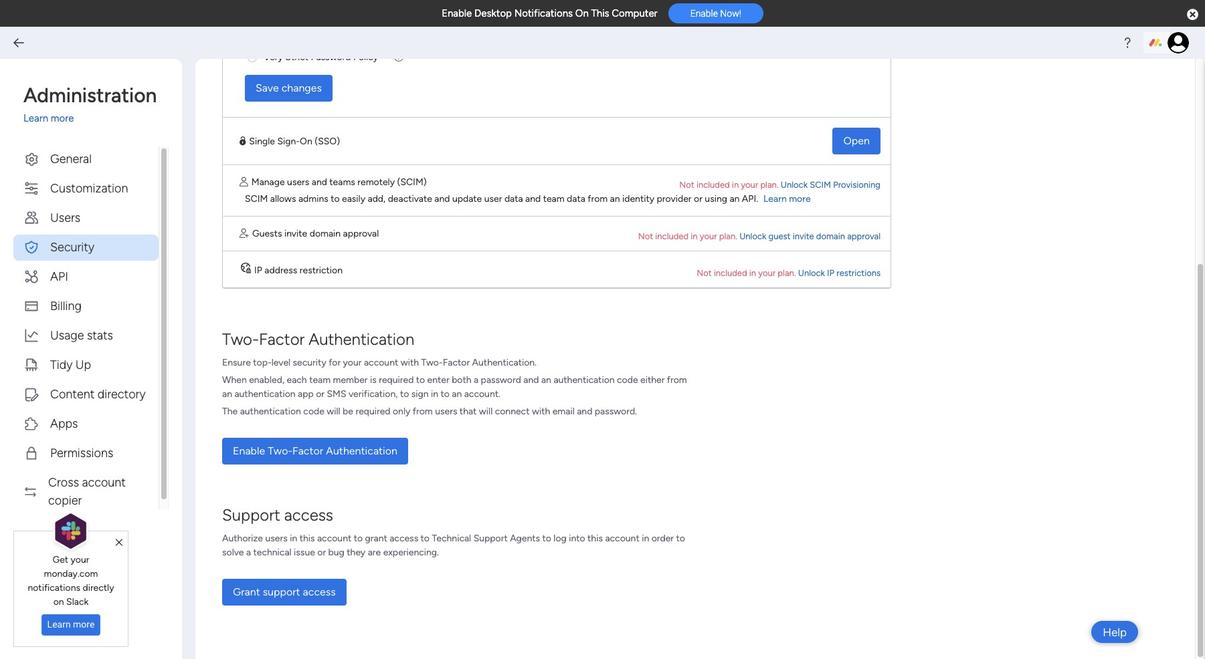 Task type: describe. For each thing, give the bounding box(es) containing it.
technical
[[253, 547, 292, 558]]

help image
[[1121, 36, 1134, 50]]

grant support access button
[[222, 579, 346, 606]]

and up admins
[[312, 176, 327, 188]]

or inside ensure top-level security for your account with two-factor authentication. when enabled, each team member is required to enter both a password and an authentication code either from an authentication app or sms verification, to sign in to an account. the authentication code will be required only from users that will connect with email and password.
[[316, 388, 325, 400]]

log
[[554, 533, 567, 544]]

either
[[640, 374, 665, 386]]

2 vertical spatial unlock
[[798, 268, 825, 278]]

1 horizontal spatial team
[[543, 193, 565, 204]]

api.
[[742, 193, 758, 204]]

account left order
[[605, 533, 640, 544]]

0 horizontal spatial domain
[[310, 228, 341, 239]]

your inside get your monday.com notifications directly on slack
[[71, 555, 89, 566]]

enabled,
[[249, 374, 284, 386]]

administration learn more
[[23, 84, 157, 124]]

single sign-on (sso)
[[249, 136, 340, 147]]

only
[[393, 406, 410, 417]]

are
[[368, 547, 381, 558]]

notifications
[[514, 7, 573, 19]]

your for guests invite domain approval
[[700, 231, 717, 241]]

is
[[370, 374, 377, 386]]

technical
[[432, 533, 471, 544]]

in inside ensure top-level security for your account with two-factor authentication. when enabled, each team member is required to enter both a password and an authentication code either from an authentication app or sms verification, to sign in to an account. the authentication code will be required only from users that will connect with email and password.
[[431, 388, 438, 400]]

an down when
[[222, 388, 232, 400]]

account up bug
[[317, 533, 352, 544]]

and right user
[[525, 193, 541, 204]]

1 horizontal spatial from
[[588, 193, 608, 204]]

dapulse close image
[[1187, 8, 1199, 21]]

user
[[484, 193, 502, 204]]

save changes button
[[245, 75, 333, 101]]

solve
[[222, 547, 244, 558]]

1 vertical spatial code
[[303, 406, 324, 417]]

authentication inside 'button'
[[326, 445, 398, 457]]

guest
[[769, 231, 791, 241]]

sms
[[327, 388, 346, 400]]

apps
[[50, 417, 78, 431]]

cross
[[48, 475, 79, 490]]

kendall parks image
[[1168, 32, 1189, 54]]

ip address restriction
[[254, 265, 343, 276]]

password
[[311, 51, 351, 63]]

strict
[[285, 51, 309, 63]]

get your monday.com notifications directly on slack
[[28, 555, 114, 608]]

0 vertical spatial scim
[[810, 180, 831, 190]]

an down both
[[452, 388, 462, 400]]

learn more link for scim allows admins to easily add, deactivate and update user data and team data from an identity provider or using an api.
[[764, 193, 811, 204]]

to up sign
[[416, 374, 425, 386]]

easily
[[342, 193, 365, 204]]

stats
[[87, 328, 113, 343]]

account inside ensure top-level security for your account with two-factor authentication. when enabled, each team member is required to enter both a password and an authentication code either from an authentication app or sms verification, to sign in to an account. the authentication code will be required only from users that will connect with email and password.
[[364, 357, 398, 368]]

get
[[53, 555, 68, 566]]

0 horizontal spatial scim
[[245, 193, 268, 204]]

be
[[343, 406, 353, 417]]

enter
[[427, 374, 450, 386]]

identity
[[622, 193, 655, 204]]

each
[[287, 374, 307, 386]]

notifications
[[28, 583, 80, 594]]

1 vertical spatial authentication
[[234, 388, 296, 400]]

up
[[75, 358, 91, 372]]

billing button
[[13, 293, 159, 320]]

0 horizontal spatial two-
[[222, 330, 259, 349]]

1 this from the left
[[300, 533, 315, 544]]

0 horizontal spatial invite
[[284, 228, 307, 239]]

users for remotely
[[287, 176, 309, 188]]

directory
[[98, 387, 146, 402]]

access inside button
[[303, 586, 336, 599]]

general
[[50, 152, 92, 166]]

unlock guest invite domain approval link
[[740, 231, 881, 241]]

guests
[[252, 228, 282, 239]]

2 will from the left
[[479, 406, 493, 417]]

bug
[[328, 547, 345, 558]]

to up experiencing.
[[421, 533, 430, 544]]

connect
[[495, 406, 530, 417]]

an left identity
[[610, 193, 620, 204]]

computer
[[612, 7, 658, 19]]

two- inside ensure top-level security for your account with two-factor authentication. when enabled, each team member is required to enter both a password and an authentication code either from an authentication app or sms verification, to sign in to an account. the authentication code will be required only from users that will connect with email and password.
[[421, 357, 443, 368]]

in for scim
[[732, 180, 739, 190]]

factor inside 'button'
[[293, 445, 323, 457]]

apps button
[[13, 411, 159, 437]]

tidy up button
[[13, 352, 159, 378]]

in left order
[[642, 533, 649, 544]]

on
[[53, 597, 64, 608]]

1 horizontal spatial invite
[[793, 231, 814, 241]]

content
[[50, 387, 95, 402]]

to down the enter
[[441, 388, 450, 400]]

level
[[272, 357, 291, 368]]

access inside authorize users in this account to grant access to technical support agents to log into this account in order to solve a technical issue or bug they are experiencing.
[[390, 533, 418, 544]]

password
[[481, 374, 521, 386]]

2 vertical spatial not
[[697, 268, 712, 278]]

2 vertical spatial included
[[714, 268, 747, 278]]

cross account copier
[[48, 475, 126, 508]]

api button
[[13, 264, 159, 290]]

that
[[460, 406, 477, 417]]

administration
[[23, 84, 157, 108]]

an left api. on the top of page
[[730, 193, 740, 204]]

back to workspace image
[[12, 36, 25, 50]]

two- inside 'button'
[[268, 445, 293, 457]]

or inside authorize users in this account to grant access to technical support agents to log into this account in order to solve a technical issue or bug they are experiencing.
[[317, 547, 326, 558]]

tidy
[[50, 358, 72, 372]]

address
[[265, 265, 297, 276]]

plan. for approval
[[719, 231, 737, 241]]

in for grant
[[290, 533, 297, 544]]

an right password
[[541, 374, 551, 386]]

when
[[222, 374, 247, 386]]

usage
[[50, 328, 84, 343]]

teams
[[330, 176, 355, 188]]

?
[[397, 53, 401, 61]]

experiencing.
[[383, 547, 439, 558]]

authorize users in this account to grant access to technical support agents to log into this account in order to solve a technical issue or bug they are experiencing.
[[222, 533, 685, 558]]

help
[[1103, 626, 1127, 639]]

update
[[452, 193, 482, 204]]

support access
[[222, 506, 333, 525]]

your inside ensure top-level security for your account with two-factor authentication. when enabled, each team member is required to enter both a password and an authentication code either from an authentication app or sms verification, to sign in to an account. the authentication code will be required only from users that will connect with email and password.
[[343, 357, 362, 368]]

1 horizontal spatial ip
[[827, 268, 835, 278]]

enable now! button
[[668, 4, 764, 24]]

authentication.
[[472, 357, 537, 368]]

customization button
[[13, 176, 159, 202]]

2 horizontal spatial from
[[667, 374, 687, 386]]

enable for enable two-factor authentication
[[233, 445, 265, 457]]

unlock for teams
[[781, 180, 808, 190]]

agents
[[510, 533, 540, 544]]

not included in your plan. unlock scim provisioning
[[679, 180, 881, 190]]

dapulse x slim image
[[116, 537, 122, 549]]

grant
[[233, 586, 260, 599]]

0 vertical spatial authentication
[[309, 330, 414, 349]]

content directory
[[50, 387, 146, 402]]

enable two-factor authentication
[[233, 445, 398, 457]]



Task type: locate. For each thing, give the bounding box(es) containing it.
scim left provisioning
[[810, 180, 831, 190]]

api
[[50, 269, 68, 284]]

or right app
[[316, 388, 325, 400]]

two- up the enter
[[421, 357, 443, 368]]

2 vertical spatial factor
[[293, 445, 323, 457]]

0 vertical spatial users
[[287, 176, 309, 188]]

to down the "manage users and teams remotely (scim)"
[[331, 193, 340, 204]]

on
[[575, 7, 589, 19], [300, 136, 312, 147]]

1 vertical spatial required
[[356, 406, 391, 417]]

data right user
[[505, 193, 523, 204]]

two- up ensure
[[222, 330, 259, 349]]

users inside authorize users in this account to grant access to technical support agents to log into this account in order to solve a technical issue or bug they are experiencing.
[[265, 533, 288, 544]]

to left sign
[[400, 388, 409, 400]]

1 vertical spatial users
[[435, 406, 457, 417]]

1 horizontal spatial enable
[[442, 7, 472, 19]]

to up they
[[354, 533, 363, 544]]

to left log
[[542, 533, 551, 544]]

learn more link down 'administration'
[[23, 111, 169, 126]]

2 vertical spatial more
[[73, 620, 95, 631]]

0 vertical spatial support
[[222, 506, 280, 525]]

0 horizontal spatial from
[[413, 406, 433, 417]]

or left bug
[[317, 547, 326, 558]]

more inside administration learn more
[[51, 112, 74, 124]]

in up issue at the left bottom of the page
[[290, 533, 297, 544]]

enable left now!
[[690, 8, 718, 19]]

1 horizontal spatial scim
[[810, 180, 831, 190]]

approval up 'restrictions'
[[847, 231, 881, 241]]

your up member
[[343, 357, 362, 368]]

and right password
[[524, 374, 539, 386]]

1 horizontal spatial learn more link
[[764, 193, 811, 204]]

dapulse saml image
[[240, 136, 246, 146]]

billing
[[50, 299, 82, 314]]

your for manage users and teams remotely (scim)
[[741, 180, 758, 190]]

factor inside ensure top-level security for your account with two-factor authentication. when enabled, each team member is required to enter both a password and an authentication code either from an authentication app or sms verification, to sign in to an account. the authentication code will be required only from users that will connect with email and password.
[[443, 357, 470, 368]]

slack
[[66, 597, 89, 608]]

changes
[[282, 81, 322, 94]]

1 horizontal spatial domain
[[816, 231, 845, 241]]

factor up both
[[443, 357, 470, 368]]

in for guest
[[691, 231, 698, 241]]

two-factor authentication
[[222, 330, 414, 349]]

ip
[[254, 265, 262, 276], [827, 268, 835, 278]]

factor up level
[[259, 330, 305, 349]]

0 vertical spatial from
[[588, 193, 608, 204]]

this
[[591, 7, 609, 19]]

team up app
[[309, 374, 331, 386]]

2 this from the left
[[588, 533, 603, 544]]

included for approval
[[655, 231, 689, 241]]

1 vertical spatial learn
[[764, 193, 787, 204]]

2 data from the left
[[567, 193, 585, 204]]

included down not included in your plan. unlock guest invite domain approval
[[714, 268, 747, 278]]

general button
[[13, 146, 159, 172]]

issue
[[294, 547, 315, 558]]

1 vertical spatial unlock
[[740, 231, 767, 241]]

not down not included in your plan. unlock guest invite domain approval
[[697, 268, 712, 278]]

0 horizontal spatial this
[[300, 533, 315, 544]]

1 horizontal spatial not
[[679, 180, 694, 190]]

password.
[[595, 406, 637, 417]]

dapulse profile image
[[240, 177, 248, 187]]

1 vertical spatial or
[[316, 388, 325, 400]]

1 horizontal spatial approval
[[847, 231, 881, 241]]

to right order
[[676, 533, 685, 544]]

1 will from the left
[[327, 406, 340, 417]]

account inside cross account copier
[[82, 475, 126, 490]]

your down not included in your plan. unlock guest invite domain approval
[[758, 268, 776, 278]]

0 horizontal spatial data
[[505, 193, 523, 204]]

on left (sso)
[[300, 136, 312, 147]]

grant support access
[[233, 586, 336, 599]]

grant
[[365, 533, 387, 544]]

usage stats button
[[13, 323, 159, 349]]

learn more
[[47, 620, 95, 631]]

very strict password policy
[[264, 51, 378, 63]]

invite right guest
[[793, 231, 814, 241]]

provider
[[657, 193, 692, 204]]

2 vertical spatial two-
[[268, 445, 293, 457]]

access up experiencing.
[[390, 533, 418, 544]]

your for ip address restriction
[[758, 268, 776, 278]]

0 horizontal spatial on
[[300, 136, 312, 147]]

users button
[[13, 205, 159, 231]]

from down sign
[[413, 406, 433, 417]]

2 horizontal spatial not
[[697, 268, 712, 278]]

1 horizontal spatial will
[[479, 406, 493, 417]]

customization
[[50, 181, 128, 196]]

plan. up guest
[[761, 180, 779, 190]]

1 vertical spatial team
[[309, 374, 331, 386]]

approval down easily
[[343, 228, 379, 239]]

plan. for teams
[[761, 180, 779, 190]]

enable two-factor authentication button
[[222, 438, 408, 465]]

and left update
[[435, 193, 450, 204]]

admins
[[298, 193, 328, 204]]

or
[[694, 193, 703, 204], [316, 388, 325, 400], [317, 547, 326, 558]]

1 data from the left
[[505, 193, 523, 204]]

1 horizontal spatial this
[[588, 533, 603, 544]]

this up issue at the left bottom of the page
[[300, 533, 315, 544]]

scim allows admins to easily add, deactivate and update user data and team data from an identity provider or using an api. learn more
[[245, 193, 811, 204]]

learn down 'administration'
[[23, 112, 48, 124]]

2 horizontal spatial enable
[[690, 8, 718, 19]]

account
[[364, 357, 398, 368], [82, 475, 126, 490], [317, 533, 352, 544], [605, 533, 640, 544]]

on left "this"
[[575, 7, 589, 19]]

in down not included in your plan. unlock guest invite domain approval
[[749, 268, 756, 278]]

1 horizontal spatial with
[[532, 406, 550, 417]]

ip left 'restrictions'
[[827, 268, 835, 278]]

open
[[844, 134, 870, 147]]

support inside authorize users in this account to grant access to technical support agents to log into this account in order to solve a technical issue or bug they are experiencing.
[[474, 533, 508, 544]]

data left identity
[[567, 193, 585, 204]]

team inside ensure top-level security for your account with two-factor authentication. when enabled, each team member is required to enter both a password and an authentication code either from an authentication app or sms verification, to sign in to an account. the authentication code will be required only from users that will connect with email and password.
[[309, 374, 331, 386]]

enable for enable now!
[[690, 8, 718, 19]]

0 vertical spatial two-
[[222, 330, 259, 349]]

1 horizontal spatial two-
[[268, 445, 293, 457]]

1 horizontal spatial code
[[617, 374, 638, 386]]

1 horizontal spatial data
[[567, 193, 585, 204]]

0 vertical spatial factor
[[259, 330, 305, 349]]

in for ip
[[749, 268, 756, 278]]

invite
[[284, 228, 307, 239], [793, 231, 814, 241]]

users up technical
[[265, 533, 288, 544]]

1 vertical spatial included
[[655, 231, 689, 241]]

more down slack
[[73, 620, 95, 631]]

0 horizontal spatial learn more link
[[23, 111, 169, 126]]

this right into
[[588, 533, 603, 544]]

security button
[[13, 235, 159, 261]]

learn down the 'on'
[[47, 620, 71, 631]]

provisioning
[[833, 180, 881, 190]]

account down permissions button
[[82, 475, 126, 490]]

0 vertical spatial a
[[474, 374, 479, 386]]

1 vertical spatial authentication
[[326, 445, 398, 457]]

sign
[[411, 388, 429, 400]]

enable inside enable two-factor authentication 'button'
[[233, 445, 265, 457]]

2 horizontal spatial two-
[[421, 357, 443, 368]]

0 horizontal spatial will
[[327, 406, 340, 417]]

deactivate
[[388, 193, 432, 204]]

authentication
[[554, 374, 615, 386], [234, 388, 296, 400], [240, 406, 301, 417]]

enable
[[442, 7, 472, 19], [690, 8, 718, 19], [233, 445, 265, 457]]

1 vertical spatial not
[[638, 231, 653, 241]]

0 vertical spatial authentication
[[554, 374, 615, 386]]

1 horizontal spatial a
[[474, 374, 479, 386]]

domain up unlock ip restrictions link
[[816, 231, 845, 241]]

your up monday.com
[[71, 555, 89, 566]]

v2 surface invite image
[[240, 229, 249, 239]]

restrictions
[[837, 268, 881, 278]]

learn more button
[[41, 615, 101, 636]]

access
[[284, 506, 333, 525], [390, 533, 418, 544], [303, 586, 336, 599]]

1 vertical spatial on
[[300, 136, 312, 147]]

0 horizontal spatial support
[[222, 506, 280, 525]]

in down provider
[[691, 231, 698, 241]]

1 horizontal spatial support
[[474, 533, 508, 544]]

with left email on the left bottom of the page
[[532, 406, 550, 417]]

from left identity
[[588, 193, 608, 204]]

enable for enable desktop notifications on this computer
[[442, 7, 472, 19]]

factor down app
[[293, 445, 323, 457]]

2 vertical spatial access
[[303, 586, 336, 599]]

0 horizontal spatial code
[[303, 406, 324, 417]]

will right that
[[479, 406, 493, 417]]

in up not included in your plan. unlock guest invite domain approval
[[732, 180, 739, 190]]

(scim)
[[397, 176, 427, 188]]

1 vertical spatial a
[[246, 547, 251, 558]]

enable now!
[[690, 8, 741, 19]]

they
[[347, 547, 366, 558]]

2 vertical spatial or
[[317, 547, 326, 558]]

included for teams
[[697, 180, 730, 190]]

ensure
[[222, 357, 251, 368]]

1 vertical spatial factor
[[443, 357, 470, 368]]

1 horizontal spatial on
[[575, 7, 589, 19]]

users for account
[[265, 533, 288, 544]]

1 vertical spatial from
[[667, 374, 687, 386]]

(sso)
[[315, 136, 340, 147]]

team right user
[[543, 193, 565, 204]]

0 horizontal spatial a
[[246, 547, 251, 558]]

more down 'administration'
[[51, 112, 74, 124]]

0 vertical spatial included
[[697, 180, 730, 190]]

directly
[[83, 583, 114, 594]]

ip left address
[[254, 265, 262, 276]]

unlock left guest
[[740, 231, 767, 241]]

learn inside button
[[47, 620, 71, 631]]

help button
[[1092, 622, 1138, 644]]

a right both
[[474, 374, 479, 386]]

1 vertical spatial scim
[[245, 193, 268, 204]]

approval
[[343, 228, 379, 239], [847, 231, 881, 241]]

enable down the
[[233, 445, 265, 457]]

0 horizontal spatial ip
[[254, 265, 262, 276]]

manage users and teams remotely (scim)
[[252, 176, 427, 188]]

0 vertical spatial code
[[617, 374, 638, 386]]

support up authorize
[[222, 506, 280, 525]]

from right either
[[667, 374, 687, 386]]

desktop
[[474, 7, 512, 19]]

more
[[51, 112, 74, 124], [789, 193, 811, 204], [73, 620, 95, 631]]

2 vertical spatial users
[[265, 533, 288, 544]]

authentication
[[309, 330, 414, 349], [326, 445, 398, 457]]

0 horizontal spatial enable
[[233, 445, 265, 457]]

cross account copier button
[[13, 470, 159, 514]]

2 vertical spatial authentication
[[240, 406, 301, 417]]

policy
[[353, 51, 378, 63]]

2 vertical spatial from
[[413, 406, 433, 417]]

enable desktop notifications on this computer
[[442, 7, 658, 19]]

0 vertical spatial learn
[[23, 112, 48, 124]]

not for approval
[[638, 231, 653, 241]]

top-
[[253, 357, 272, 368]]

code
[[617, 374, 638, 386], [303, 406, 324, 417]]

unlock down the unlock guest invite domain approval link
[[798, 268, 825, 278]]

access right support at the left
[[303, 586, 336, 599]]

save
[[256, 81, 279, 94]]

2 vertical spatial learn
[[47, 620, 71, 631]]

from
[[588, 193, 608, 204], [667, 374, 687, 386], [413, 406, 433, 417]]

security
[[50, 240, 94, 255]]

2 vertical spatial plan.
[[778, 268, 796, 278]]

a inside authorize users in this account to grant access to technical support agents to log into this account in order to solve a technical issue or bug they are experiencing.
[[246, 547, 251, 558]]

with up sign
[[401, 357, 419, 368]]

not down identity
[[638, 231, 653, 241]]

enable inside the enable now! button
[[690, 8, 718, 19]]

unlock ip restrictions link
[[798, 268, 881, 278]]

enable left desktop
[[442, 7, 472, 19]]

support left agents
[[474, 533, 508, 544]]

0 vertical spatial not
[[679, 180, 694, 190]]

copier
[[48, 494, 82, 508]]

learn inside administration learn more
[[23, 112, 48, 124]]

1 vertical spatial two-
[[421, 357, 443, 368]]

0 horizontal spatial team
[[309, 374, 331, 386]]

plan. down guest
[[778, 268, 796, 278]]

code left either
[[617, 374, 638, 386]]

with
[[401, 357, 419, 368], [532, 406, 550, 417]]

0 horizontal spatial approval
[[343, 228, 379, 239]]

users up allows
[[287, 176, 309, 188]]

usage stats
[[50, 328, 113, 343]]

0 vertical spatial on
[[575, 7, 589, 19]]

a for solve
[[246, 547, 251, 558]]

data
[[505, 193, 523, 204], [567, 193, 585, 204]]

permissions button
[[13, 441, 159, 467]]

manage
[[252, 176, 285, 188]]

learn more link down not included in your plan. unlock scim provisioning
[[764, 193, 811, 204]]

a
[[474, 374, 479, 386], [246, 547, 251, 558]]

0 horizontal spatial not
[[638, 231, 653, 241]]

learn more link for administration
[[23, 111, 169, 126]]

not for teams
[[679, 180, 694, 190]]

more inside button
[[73, 620, 95, 631]]

1 vertical spatial more
[[789, 193, 811, 204]]

invite right guests at the left
[[284, 228, 307, 239]]

remotely
[[358, 176, 395, 188]]

scim down manage at left top
[[245, 193, 268, 204]]

0 vertical spatial with
[[401, 357, 419, 368]]

domain
[[310, 228, 341, 239], [816, 231, 845, 241]]

users inside ensure top-level security for your account with two-factor authentication. when enabled, each team member is required to enter both a password and an authentication code either from an authentication app or sms verification, to sign in to an account. the authentication code will be required only from users that will connect with email and password.
[[435, 406, 457, 417]]

code down app
[[303, 406, 324, 417]]

guests invite domain approval
[[252, 228, 379, 239]]

account.
[[464, 388, 501, 400]]

0 vertical spatial access
[[284, 506, 333, 525]]

included up using
[[697, 180, 730, 190]]

users left that
[[435, 406, 457, 417]]

in down the enter
[[431, 388, 438, 400]]

0 vertical spatial unlock
[[781, 180, 808, 190]]

domain down admins
[[310, 228, 341, 239]]

required right 'is'
[[379, 374, 414, 386]]

included down provider
[[655, 231, 689, 241]]

1 vertical spatial plan.
[[719, 231, 737, 241]]

0 vertical spatial team
[[543, 193, 565, 204]]

support
[[263, 586, 300, 599]]

1 vertical spatial access
[[390, 533, 418, 544]]

your down using
[[700, 231, 717, 241]]

plan.
[[761, 180, 779, 190], [719, 231, 737, 241], [778, 268, 796, 278]]

1 vertical spatial learn more link
[[764, 193, 811, 204]]

your up api. on the top of page
[[741, 180, 758, 190]]

a down authorize
[[246, 547, 251, 558]]

a for both
[[474, 374, 479, 386]]

1 vertical spatial support
[[474, 533, 508, 544]]

a inside ensure top-level security for your account with two-factor authentication. when enabled, each team member is required to enter both a password and an authentication code either from an authentication app or sms verification, to sign in to an account. the authentication code will be required only from users that will connect with email and password.
[[474, 374, 479, 386]]

now!
[[720, 8, 741, 19]]

order
[[652, 533, 674, 544]]

more down not included in your plan. unlock scim provisioning
[[789, 193, 811, 204]]

0 vertical spatial learn more link
[[23, 111, 169, 126]]

0 horizontal spatial with
[[401, 357, 419, 368]]

access up issue at the left bottom of the page
[[284, 506, 333, 525]]

required down verification,
[[356, 406, 391, 417]]

0 vertical spatial more
[[51, 112, 74, 124]]

and right email on the left bottom of the page
[[577, 406, 593, 417]]

plan. down using
[[719, 231, 737, 241]]

single
[[249, 136, 275, 147]]

unlock for approval
[[740, 231, 767, 241]]

learn down not included in your plan. unlock scim provisioning
[[764, 193, 787, 204]]

0 vertical spatial required
[[379, 374, 414, 386]]

account up 'is'
[[364, 357, 398, 368]]

monday.com
[[44, 569, 98, 580]]

save changes
[[256, 81, 322, 94]]

tidy up
[[50, 358, 91, 372]]

0 vertical spatial plan.
[[761, 180, 779, 190]]

unlock up guest
[[781, 180, 808, 190]]

0 vertical spatial or
[[694, 193, 703, 204]]

1 vertical spatial with
[[532, 406, 550, 417]]



Task type: vqa. For each thing, say whether or not it's contained in the screenshot.
My work button
no



